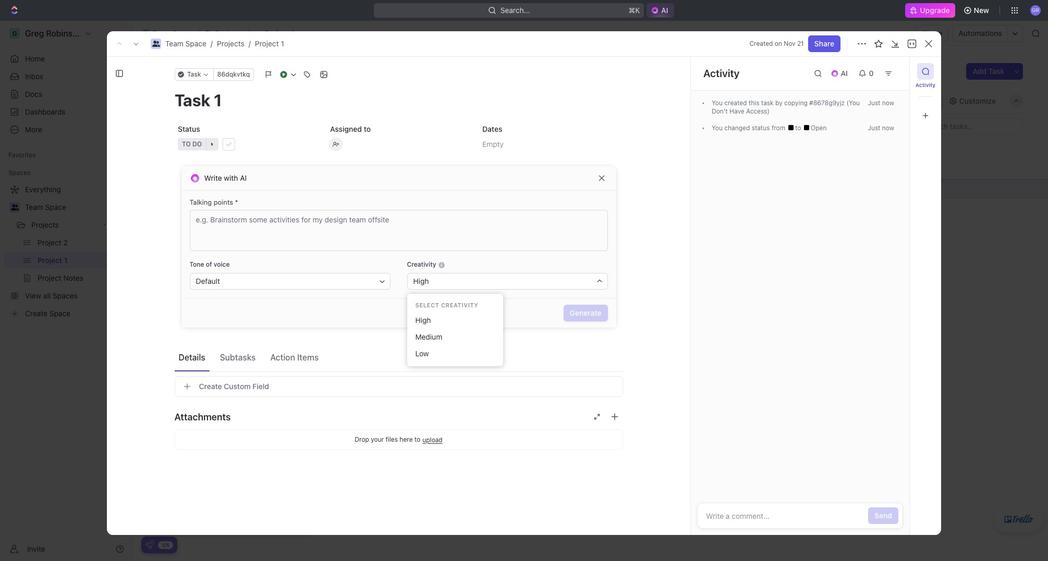 Task type: describe. For each thing, give the bounding box(es) containing it.
create a workspace
[[164, 448, 232, 457]]

changed
[[725, 124, 751, 132]]

getting
[[150, 397, 185, 409]]

inbox link
[[4, 68, 128, 85]]

1 vertical spatial 3
[[205, 221, 210, 230]]

changed status from
[[723, 124, 788, 132]]

just now for changed status from
[[869, 124, 895, 132]]

team space / projects / project 1
[[165, 39, 284, 48]]

to left do
[[171, 150, 179, 158]]

status
[[178, 125, 200, 134]]

2 vertical spatial project
[[158, 62, 205, 79]]

2 horizontal spatial add
[[973, 67, 987, 76]]

created
[[750, 40, 774, 47]]

customize
[[960, 96, 997, 105]]

invite
[[27, 545, 45, 554]]

e.g. Brainstorm some activities for my design team offsite text field
[[190, 210, 608, 252]]

complete
[[165, 415, 194, 423]]

select creativity
[[416, 302, 479, 309]]

#8678g9yjz (you don't have access)
[[712, 99, 860, 115]]

send
[[875, 512, 893, 521]]

1 vertical spatial space
[[186, 39, 207, 48]]

1 inside the ‎task 1 link
[[205, 184, 209, 193]]

write
[[204, 174, 222, 182]]

assigned
[[330, 125, 362, 134]]

upgrade
[[921, 6, 951, 15]]

1 horizontal spatial share button
[[917, 25, 949, 42]]

create for create custom field
[[199, 382, 222, 391]]

list
[[211, 96, 224, 105]]

task up customize
[[989, 67, 1005, 76]]

team space link for "user group" image inside the sidebar navigation
[[25, 199, 126, 216]]

drop
[[355, 436, 369, 444]]

1 vertical spatial add task button
[[223, 148, 267, 161]]

21
[[798, 40, 804, 47]]

home
[[25, 54, 45, 63]]

0 vertical spatial 3
[[203, 150, 207, 158]]

docs
[[25, 90, 42, 99]]

high inside dropdown button
[[414, 277, 429, 286]]

from
[[772, 124, 786, 132]]

hide button
[[913, 94, 944, 108]]

0 vertical spatial high button
[[407, 273, 608, 290]]

search
[[883, 96, 908, 105]]

talking points *
[[190, 198, 238, 207]]

0 horizontal spatial share button
[[809, 35, 841, 52]]

home link
[[4, 51, 128, 67]]

share for left share button
[[815, 39, 835, 48]]

created on nov 21
[[750, 40, 804, 47]]

0 horizontal spatial add task
[[187, 239, 218, 248]]

assigned to
[[330, 125, 371, 134]]

1/5
[[162, 542, 170, 549]]

upload button
[[423, 436, 443, 444]]

projects link inside tree
[[31, 217, 99, 234]]

team space link for rightmost "user group" image
[[165, 39, 207, 48]]

upgrade link
[[906, 3, 956, 18]]

now for changed status from
[[883, 124, 895, 132]]

automations button
[[954, 26, 1008, 41]]

1 vertical spatial project 1
[[158, 62, 218, 79]]

inbox
[[25, 72, 43, 81]]

created this task by copying
[[723, 99, 810, 107]]

#8678g9yjz
[[810, 99, 845, 107]]

have
[[730, 107, 745, 115]]

status
[[752, 124, 770, 132]]

write with ai
[[204, 174, 247, 182]]

to right assigned
[[364, 125, 371, 134]]

action items button
[[266, 348, 323, 367]]

creativity
[[407, 261, 438, 269]]

onboarding checklist button element
[[146, 542, 154, 550]]

0 vertical spatial space
[[173, 29, 194, 38]]

to do
[[171, 150, 191, 158]]

list link
[[209, 94, 224, 108]]

of
[[206, 261, 212, 269]]

generate button
[[564, 305, 608, 322]]

1 vertical spatial add task
[[235, 150, 263, 158]]

just now for created this task by copying
[[869, 99, 895, 107]]

0 vertical spatial project 1
[[265, 29, 295, 38]]

just for changed status from
[[869, 124, 881, 132]]

86dqkvtkq button
[[213, 68, 254, 81]]

points
[[214, 198, 233, 207]]

generate
[[570, 309, 602, 318]]

‎task for ‎task 1
[[187, 184, 203, 193]]

1 horizontal spatial team space
[[152, 29, 194, 38]]

‎task for ‎task 2
[[187, 203, 203, 212]]

0 horizontal spatial add
[[187, 239, 201, 248]]

this
[[749, 99, 760, 107]]

create for create a workspace
[[164, 448, 187, 457]]

by
[[776, 99, 783, 107]]

customize button
[[946, 94, 1000, 108]]

spaces
[[8, 169, 30, 177]]

1 vertical spatial team
[[165, 39, 184, 48]]

action
[[270, 353, 295, 362]]

access)
[[747, 107, 770, 115]]

subtasks button
[[216, 348, 260, 367]]

new button
[[960, 2, 996, 19]]

new
[[975, 6, 990, 15]]

favorites button
[[4, 149, 40, 162]]

search button
[[870, 94, 911, 108]]

workspace
[[195, 448, 232, 457]]

board link
[[170, 94, 192, 108]]

task 3 link
[[185, 218, 339, 233]]

just for created this task by copying
[[869, 99, 881, 107]]

task up the ‎task 1 link
[[249, 150, 263, 158]]

with
[[224, 174, 238, 182]]

86dqkvtkq
[[217, 70, 250, 78]]

do
[[181, 150, 191, 158]]

sidebar navigation
[[0, 21, 133, 562]]

*
[[235, 198, 238, 207]]

action items
[[270, 353, 319, 362]]

now for created this task by copying
[[883, 99, 895, 107]]

details
[[179, 353, 205, 362]]

don't
[[712, 107, 728, 115]]

(you
[[847, 99, 860, 107]]

here
[[400, 436, 413, 444]]

0 vertical spatial projects
[[215, 29, 243, 38]]

ai
[[240, 174, 247, 182]]



Task type: vqa. For each thing, say whether or not it's contained in the screenshot.
Low button
yes



Task type: locate. For each thing, give the bounding box(es) containing it.
project 1 link
[[252, 27, 297, 40], [255, 39, 284, 48]]

project 1
[[265, 29, 295, 38], [158, 62, 218, 79]]

started
[[188, 397, 222, 409]]

1 horizontal spatial add task
[[235, 150, 263, 158]]

‎task
[[187, 184, 203, 193], [187, 203, 203, 212]]

add
[[973, 67, 987, 76], [235, 150, 247, 158], [187, 239, 201, 248]]

1 vertical spatial share
[[815, 39, 835, 48]]

to
[[796, 124, 803, 132], [364, 125, 371, 134], [171, 150, 179, 158], [415, 436, 421, 444]]

3 right do
[[203, 150, 207, 158]]

high down select
[[416, 316, 431, 325]]

1 vertical spatial high button
[[411, 313, 499, 329]]

attachments button
[[175, 405, 623, 430]]

2 just now from the top
[[869, 124, 895, 132]]

team space inside team space 'link'
[[25, 203, 66, 212]]

1 horizontal spatial share
[[923, 29, 943, 38]]

activity
[[704, 67, 740, 79], [916, 82, 936, 88]]

1 just from the top
[[869, 99, 881, 107]]

add task button down the task 3
[[183, 237, 222, 250]]

user group image
[[143, 31, 149, 36], [152, 41, 160, 47], [11, 205, 19, 211]]

1 vertical spatial activity
[[916, 82, 936, 88]]

docs link
[[4, 86, 128, 103]]

medium button
[[411, 329, 499, 346]]

task
[[989, 67, 1005, 76], [249, 150, 263, 158], [187, 221, 203, 230], [203, 239, 218, 248]]

team space link
[[139, 27, 196, 40], [165, 39, 207, 48], [25, 199, 126, 216]]

0 vertical spatial add task button
[[967, 63, 1011, 80]]

0 vertical spatial create
[[199, 382, 222, 391]]

to inside task sidebar content section
[[796, 124, 803, 132]]

project
[[265, 29, 289, 38], [255, 39, 279, 48], [158, 62, 205, 79]]

select
[[416, 302, 440, 309]]

1 now from the top
[[883, 99, 895, 107]]

2 vertical spatial add task
[[187, 239, 218, 248]]

1 vertical spatial now
[[883, 124, 895, 132]]

you up don't
[[712, 99, 723, 107]]

now right the (you
[[883, 99, 895, 107]]

task down ‎task 2
[[187, 221, 203, 230]]

0 horizontal spatial create
[[164, 448, 187, 457]]

upload
[[423, 436, 443, 444]]

search...
[[501, 6, 530, 15]]

2 ‎task from the top
[[187, 203, 203, 212]]

task sidebar content section
[[691, 57, 910, 536]]

automations
[[959, 29, 1003, 38]]

you for created this task by copying
[[712, 99, 723, 107]]

tone
[[190, 261, 204, 269]]

2 vertical spatial space
[[45, 203, 66, 212]]

a
[[189, 448, 193, 457]]

1 ‎task from the top
[[187, 184, 203, 193]]

2
[[205, 203, 210, 212]]

nov
[[784, 40, 796, 47]]

2 vertical spatial add task button
[[183, 237, 222, 250]]

‎task 2
[[187, 203, 210, 212]]

high down creativity
[[414, 277, 429, 286]]

team inside 'link'
[[25, 203, 43, 212]]

creativity
[[441, 302, 479, 309]]

3
[[203, 150, 207, 158], [205, 221, 210, 230]]

activity up created
[[704, 67, 740, 79]]

2 vertical spatial user group image
[[11, 205, 19, 211]]

create up started at the left bottom of the page
[[199, 382, 222, 391]]

activity inside task sidebar content section
[[704, 67, 740, 79]]

task
[[762, 99, 774, 107]]

0 vertical spatial add
[[973, 67, 987, 76]]

low
[[416, 350, 429, 358]]

1 vertical spatial project
[[255, 39, 279, 48]]

2 vertical spatial team
[[25, 203, 43, 212]]

2 vertical spatial add
[[187, 239, 201, 248]]

tree
[[4, 182, 128, 322]]

0 horizontal spatial project 1
[[158, 62, 218, 79]]

share right 21
[[815, 39, 835, 48]]

1 horizontal spatial add
[[235, 150, 247, 158]]

just now down search button
[[869, 124, 895, 132]]

task 3
[[187, 221, 210, 230]]

0 vertical spatial just now
[[869, 99, 895, 107]]

1
[[291, 29, 295, 38], [281, 39, 284, 48], [208, 62, 215, 79], [205, 184, 209, 193]]

details button
[[175, 348, 210, 367]]

0 vertical spatial project
[[265, 29, 289, 38]]

space inside 'link'
[[45, 203, 66, 212]]

getting started
[[150, 397, 222, 409]]

low button
[[411, 346, 499, 363]]

add task button up customize
[[967, 63, 1011, 80]]

Search tasks... text field
[[919, 118, 1023, 134]]

activity inside task sidebar navigation tab list
[[916, 82, 936, 88]]

attachments
[[175, 412, 231, 423]]

share button
[[917, 25, 949, 42], [809, 35, 841, 52]]

‎task 2 link
[[185, 200, 339, 215]]

talking
[[190, 198, 212, 207]]

medium
[[416, 333, 443, 342]]

0 vertical spatial share
[[923, 29, 943, 38]]

1 you from the top
[[712, 99, 723, 107]]

add up 'ai'
[[235, 150, 247, 158]]

0 vertical spatial team
[[152, 29, 171, 38]]

add task up 'ai'
[[235, 150, 263, 158]]

share button right 21
[[809, 35, 841, 52]]

task sidebar navigation tab list
[[915, 63, 938, 124]]

add task up customize
[[973, 67, 1005, 76]]

dashboards
[[25, 107, 66, 116]]

1 vertical spatial team space
[[25, 203, 66, 212]]

0 vertical spatial team space
[[152, 29, 194, 38]]

onboarding checklist button image
[[146, 542, 154, 550]]

favorites
[[8, 151, 36, 159]]

files
[[386, 436, 398, 444]]

created
[[725, 99, 747, 107]]

hide
[[925, 96, 941, 105]]

0 vertical spatial activity
[[704, 67, 740, 79]]

just now right the (you
[[869, 99, 895, 107]]

share for the right share button
[[923, 29, 943, 38]]

0 vertical spatial now
[[883, 99, 895, 107]]

1 vertical spatial ‎task
[[187, 203, 203, 212]]

create custom field button
[[175, 377, 623, 398]]

high button
[[407, 273, 608, 290]]

just now
[[869, 99, 895, 107], [869, 124, 895, 132]]

1 vertical spatial projects
[[217, 39, 245, 48]]

user group image inside sidebar navigation
[[11, 205, 19, 211]]

0 vertical spatial you
[[712, 99, 723, 107]]

share down the upgrade link
[[923, 29, 943, 38]]

drop your files here to upload
[[355, 436, 443, 444]]

0 horizontal spatial share
[[815, 39, 835, 48]]

2 vertical spatial projects
[[31, 221, 59, 230]]

‎task 1
[[187, 184, 209, 193]]

0 vertical spatial user group image
[[143, 31, 149, 36]]

‎task left 2
[[187, 203, 203, 212]]

0 vertical spatial add task
[[973, 67, 1005, 76]]

high button
[[407, 273, 608, 290], [411, 313, 499, 329]]

0 vertical spatial just
[[869, 99, 881, 107]]

0 horizontal spatial user group image
[[11, 205, 19, 211]]

‎task 1 link
[[185, 181, 339, 196]]

1 vertical spatial high
[[416, 316, 431, 325]]

create
[[199, 382, 222, 391], [164, 448, 187, 457]]

create left a
[[164, 448, 187, 457]]

just left search
[[869, 99, 881, 107]]

1 horizontal spatial user group image
[[143, 31, 149, 36]]

1 vertical spatial just now
[[869, 124, 895, 132]]

field
[[253, 382, 269, 391]]

2 horizontal spatial add task
[[973, 67, 1005, 76]]

0 vertical spatial ‎task
[[187, 184, 203, 193]]

⌘k
[[629, 6, 640, 15]]

you for changed status from
[[712, 124, 723, 132]]

1 vertical spatial you
[[712, 124, 723, 132]]

0 horizontal spatial team space
[[25, 203, 66, 212]]

dates
[[482, 125, 502, 134]]

projects
[[215, 29, 243, 38], [217, 39, 245, 48], [31, 221, 59, 230]]

add task down the task 3
[[187, 239, 218, 248]]

share
[[923, 29, 943, 38], [815, 39, 835, 48]]

1 vertical spatial just
[[869, 124, 881, 132]]

copying
[[785, 99, 808, 107]]

1 just now from the top
[[869, 99, 895, 107]]

you down don't
[[712, 124, 723, 132]]

you
[[712, 99, 723, 107], [712, 124, 723, 132]]

just down search button
[[869, 124, 881, 132]]

just
[[869, 99, 881, 107], [869, 124, 881, 132]]

tone of voice
[[190, 261, 230, 269]]

2 now from the top
[[883, 124, 895, 132]]

add up customize
[[973, 67, 987, 76]]

team space link inside sidebar navigation
[[25, 199, 126, 216]]

your
[[371, 436, 384, 444]]

add task
[[973, 67, 1005, 76], [235, 150, 263, 158], [187, 239, 218, 248]]

tree inside sidebar navigation
[[4, 182, 128, 322]]

now down search button
[[883, 124, 895, 132]]

share button down the upgrade link
[[917, 25, 949, 42]]

open
[[810, 124, 827, 132]]

to left open at the right top
[[796, 124, 803, 132]]

activity up hide dropdown button
[[916, 82, 936, 88]]

2 horizontal spatial user group image
[[152, 41, 160, 47]]

1 horizontal spatial create
[[199, 382, 222, 391]]

task down the task 3
[[203, 239, 218, 248]]

‎task up talking
[[187, 184, 203, 193]]

1 horizontal spatial activity
[[916, 82, 936, 88]]

board
[[172, 96, 192, 105]]

Edit task name text field
[[175, 90, 623, 110]]

1 horizontal spatial project 1
[[265, 29, 295, 38]]

2 just from the top
[[869, 124, 881, 132]]

1 vertical spatial user group image
[[152, 41, 160, 47]]

to right here
[[415, 436, 421, 444]]

subtasks
[[220, 353, 256, 362]]

create inside button
[[199, 382, 222, 391]]

add down the task 3
[[187, 239, 201, 248]]

2 you from the top
[[712, 124, 723, 132]]

projects inside sidebar navigation
[[31, 221, 59, 230]]

0 horizontal spatial activity
[[704, 67, 740, 79]]

add task button up 'ai'
[[223, 148, 267, 161]]

tree containing team space
[[4, 182, 128, 322]]

1 vertical spatial create
[[164, 448, 187, 457]]

1 vertical spatial add
[[235, 150, 247, 158]]

voice
[[214, 261, 230, 269]]

3 down 2
[[205, 221, 210, 230]]

to inside drop your files here to upload
[[415, 436, 421, 444]]

0 vertical spatial high
[[414, 277, 429, 286]]



